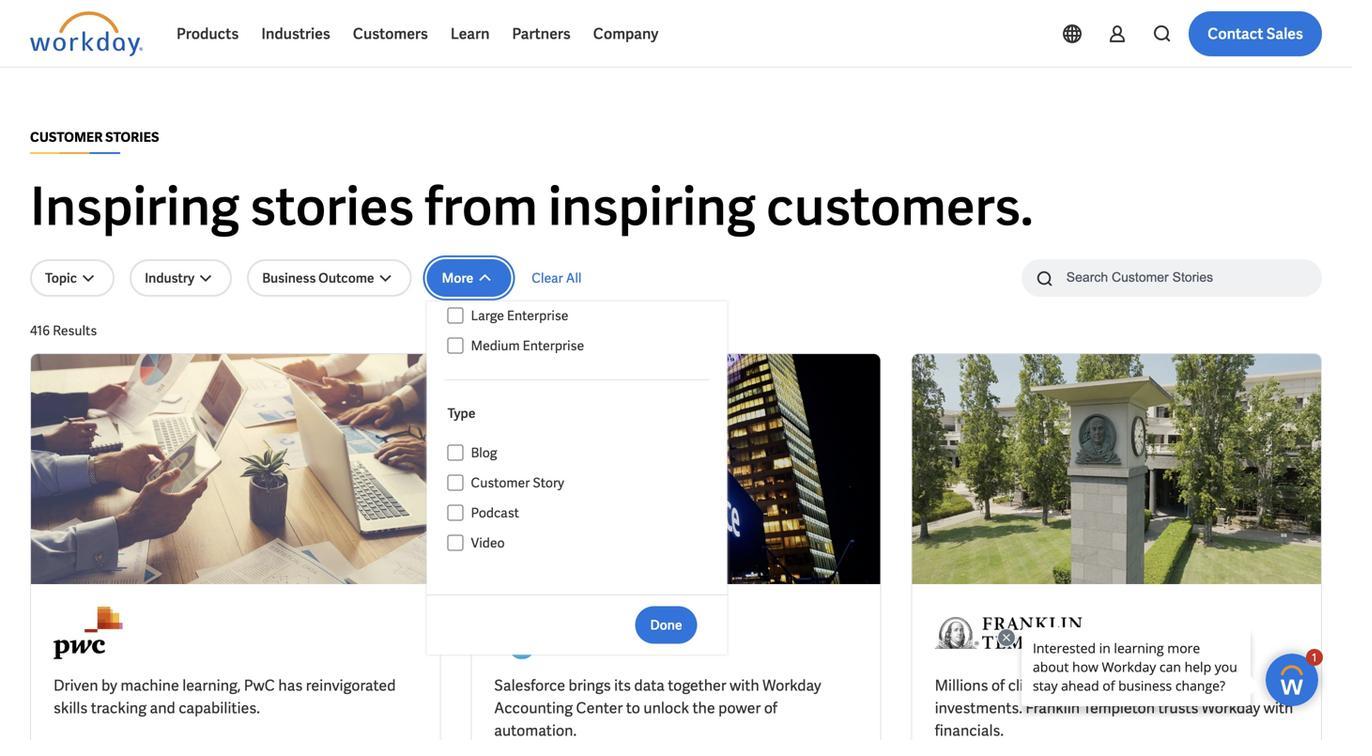Task type: vqa. For each thing, say whether or not it's contained in the screenshot.
PwC
yes



Task type: locate. For each thing, give the bounding box(es) containing it.
together
[[668, 676, 727, 696]]

trusts
[[1159, 699, 1199, 718]]

industry button
[[130, 259, 232, 297]]

clients
[[1009, 676, 1054, 696]]

driven by machine learning, pwc has reinvigorated skills tracking and capabilities.
[[54, 676, 396, 718]]

0 vertical spatial of
[[992, 676, 1005, 696]]

0 horizontal spatial franklin
[[1026, 699, 1081, 718]]

skills
[[54, 699, 88, 718]]

0 horizontal spatial with
[[730, 676, 760, 696]]

its
[[614, 676, 631, 696]]

1 vertical spatial franklin
[[1026, 699, 1081, 718]]

salesforce.com image
[[494, 607, 570, 660]]

1 vertical spatial templeton
[[1084, 699, 1156, 718]]

templeton down trust
[[1084, 699, 1156, 718]]

0 vertical spatial workday
[[763, 676, 822, 696]]

contact
[[1208, 24, 1264, 44]]

automation.
[[494, 721, 577, 740]]

business outcome button
[[247, 259, 412, 297]]

power
[[719, 699, 761, 718]]

1 vertical spatial of
[[764, 699, 778, 718]]

inspiring
[[30, 172, 240, 241]]

financials.
[[935, 721, 1004, 740]]

0 horizontal spatial workday
[[763, 676, 822, 696]]

enterprise for medium enterprise
[[523, 337, 585, 354]]

inspiring
[[548, 172, 756, 241]]

franklin templeton companies, llc image
[[935, 607, 1101, 660]]

0 vertical spatial templeton
[[1151, 676, 1223, 696]]

enterprise
[[507, 307, 569, 324], [523, 337, 585, 354]]

None checkbox
[[448, 307, 464, 324], [448, 337, 464, 354], [448, 444, 464, 461], [448, 505, 464, 521], [448, 307, 464, 324], [448, 337, 464, 354], [448, 444, 464, 461], [448, 505, 464, 521]]

enterprise up medium enterprise
[[507, 307, 569, 324]]

Search Customer Stories text field
[[1056, 261, 1286, 294]]

industries button
[[250, 11, 342, 56]]

products
[[177, 24, 239, 44]]

0 horizontal spatial of
[[764, 699, 778, 718]]

the
[[693, 699, 716, 718]]

customers
[[353, 24, 428, 44]]

templeton
[[1151, 676, 1223, 696], [1084, 699, 1156, 718]]

topic button
[[30, 259, 115, 297]]

accounting
[[494, 699, 573, 718]]

more
[[442, 270, 474, 287]]

of right power
[[764, 699, 778, 718]]

workday
[[763, 676, 822, 696], [1202, 699, 1261, 718]]

partners button
[[501, 11, 582, 56]]

416
[[30, 322, 50, 339]]

large enterprise
[[471, 307, 569, 324]]

with
[[730, 676, 760, 696], [1226, 676, 1256, 696], [1264, 699, 1294, 718]]

large
[[471, 307, 504, 324]]

franklin down trust
[[1026, 699, 1081, 718]]

products button
[[165, 11, 250, 56]]

enterprise down large enterprise link
[[523, 337, 585, 354]]

pwc
[[244, 676, 275, 696]]

clear
[[532, 270, 563, 287]]

customer story link
[[464, 472, 710, 494]]

None checkbox
[[448, 474, 464, 491], [448, 535, 464, 551], [448, 474, 464, 491], [448, 535, 464, 551]]

franklin
[[1094, 676, 1148, 696], [1026, 699, 1081, 718]]

of
[[992, 676, 1005, 696], [764, 699, 778, 718]]

salesforce
[[494, 676, 566, 696]]

business
[[262, 270, 316, 287]]

templeton up trusts
[[1151, 676, 1223, 696]]

workday inside millions of clients trust franklin templeton with investments. franklin templeton trusts workday with financials.
[[1202, 699, 1261, 718]]

1 horizontal spatial franklin
[[1094, 676, 1148, 696]]

podcast
[[471, 505, 519, 521]]

1 horizontal spatial of
[[992, 676, 1005, 696]]

done
[[651, 617, 683, 634]]

large enterprise link
[[464, 304, 710, 327]]

salesforce brings its data together with workday accounting center to unlock the power of automation.
[[494, 676, 822, 740]]

0 vertical spatial enterprise
[[507, 307, 569, 324]]

1 vertical spatial workday
[[1202, 699, 1261, 718]]

learn button
[[440, 11, 501, 56]]

1 horizontal spatial workday
[[1202, 699, 1261, 718]]

topic
[[45, 270, 77, 287]]

medium enterprise link
[[464, 334, 710, 357]]

customers.
[[767, 172, 1034, 241]]

outcome
[[319, 270, 375, 287]]

blog link
[[464, 442, 710, 464]]

franklin right trust
[[1094, 676, 1148, 696]]

all
[[566, 270, 582, 287]]

blog
[[471, 444, 497, 461]]

tracking
[[91, 699, 147, 718]]

1 vertical spatial enterprise
[[523, 337, 585, 354]]

of up investments.
[[992, 676, 1005, 696]]

0 vertical spatial franklin
[[1094, 676, 1148, 696]]

from
[[425, 172, 538, 241]]

investments.
[[935, 699, 1023, 718]]

machine
[[121, 676, 179, 696]]



Task type: describe. For each thing, give the bounding box(es) containing it.
data
[[635, 676, 665, 696]]

reinvigorated
[[306, 676, 396, 696]]

business outcome
[[262, 270, 375, 287]]

trust
[[1057, 676, 1090, 696]]

more button
[[427, 259, 511, 297]]

pricewaterhousecoopers global licensing services corporation (pwc) image
[[54, 607, 123, 660]]

millions
[[935, 676, 989, 696]]

2 horizontal spatial with
[[1264, 699, 1294, 718]]

and
[[150, 699, 175, 718]]

by
[[101, 676, 117, 696]]

go to the homepage image
[[30, 11, 143, 56]]

learning,
[[182, 676, 241, 696]]

customer
[[471, 474, 530, 491]]

unlock
[[644, 699, 690, 718]]

results
[[53, 322, 97, 339]]

stories
[[250, 172, 414, 241]]

driven
[[54, 676, 98, 696]]

customer story
[[471, 474, 565, 491]]

sales
[[1267, 24, 1304, 44]]

clear all
[[532, 270, 582, 287]]

workday inside salesforce brings its data together with workday accounting center to unlock the power of automation.
[[763, 676, 822, 696]]

partners
[[512, 24, 571, 44]]

customers button
[[342, 11, 440, 56]]

medium enterprise
[[471, 337, 585, 354]]

millions of clients trust franklin templeton with investments. franklin templeton trusts workday with financials.
[[935, 676, 1294, 740]]

company button
[[582, 11, 670, 56]]

of inside salesforce brings its data together with workday accounting center to unlock the power of automation.
[[764, 699, 778, 718]]

center
[[576, 699, 623, 718]]

medium
[[471, 337, 520, 354]]

customer stories
[[30, 129, 159, 146]]

contact sales link
[[1190, 11, 1323, 56]]

story
[[533, 474, 565, 491]]

416 results
[[30, 322, 97, 339]]

inspiring stories from inspiring customers.
[[30, 172, 1034, 241]]

company
[[594, 24, 659, 44]]

learn
[[451, 24, 490, 44]]

enterprise for large enterprise
[[507, 307, 569, 324]]

industries
[[262, 24, 331, 44]]

done button
[[636, 606, 698, 644]]

industry
[[145, 270, 195, 287]]

podcast link
[[464, 502, 710, 524]]

with inside salesforce brings its data together with workday accounting center to unlock the power of automation.
[[730, 676, 760, 696]]

of inside millions of clients trust franklin templeton with investments. franklin templeton trusts workday with financials.
[[992, 676, 1005, 696]]

contact sales
[[1208, 24, 1304, 44]]

brings
[[569, 676, 611, 696]]

capabilities.
[[179, 699, 260, 718]]

to
[[626, 699, 641, 718]]

video
[[471, 535, 505, 551]]

clear all button
[[526, 259, 588, 297]]

has
[[278, 676, 303, 696]]

stories
[[105, 129, 159, 146]]

customer
[[30, 129, 103, 146]]

video link
[[464, 532, 710, 554]]

1 horizontal spatial with
[[1226, 676, 1256, 696]]

type
[[448, 405, 476, 422]]



